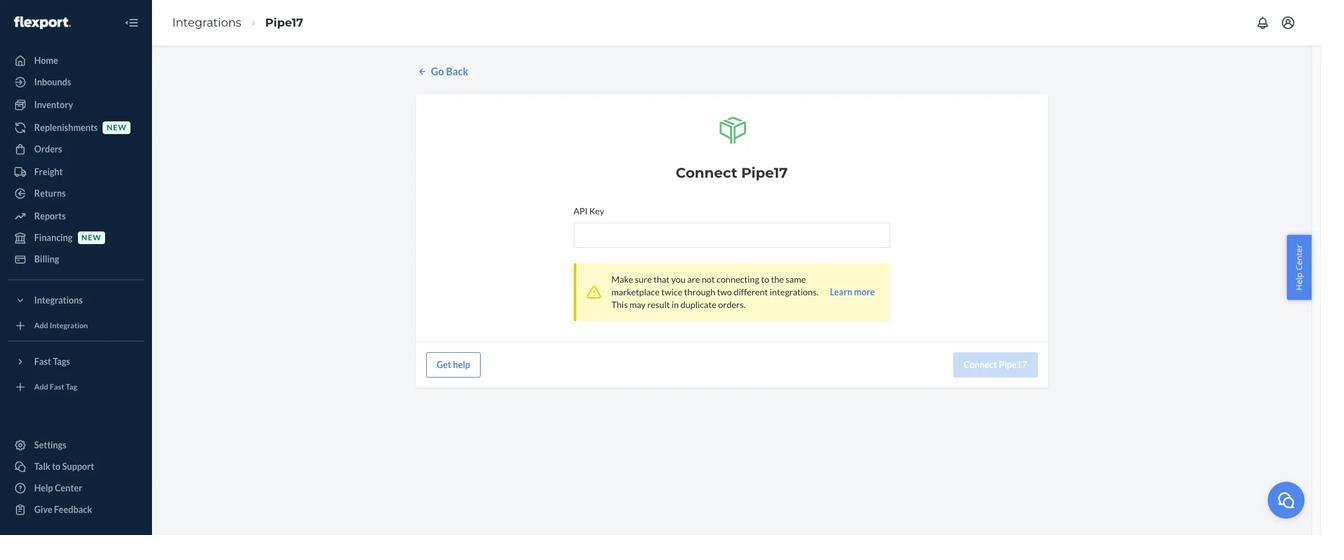 Task type: describe. For each thing, give the bounding box(es) containing it.
make
[[612, 274, 633, 285]]

settings
[[34, 440, 66, 451]]

the
[[771, 274, 784, 285]]

get help button
[[426, 353, 481, 378]]

give feedback button
[[8, 500, 144, 521]]

talk to support link
[[8, 457, 144, 478]]

pipe17 link
[[265, 16, 303, 30]]

fast tags button
[[8, 352, 144, 373]]

new for replenishments
[[107, 123, 127, 133]]

help center button
[[1288, 235, 1312, 301]]

learn more button
[[830, 286, 875, 299]]

give
[[34, 505, 52, 516]]

integrations inside breadcrumbs navigation
[[172, 16, 241, 30]]

api key
[[574, 206, 605, 217]]

may
[[630, 300, 646, 310]]

not
[[702, 274, 715, 285]]

inbounds
[[34, 77, 71, 87]]

center inside button
[[1294, 245, 1305, 271]]

more
[[854, 287, 875, 298]]

feedback
[[54, 505, 92, 516]]

sure
[[635, 274, 652, 285]]

freight link
[[8, 162, 144, 182]]

billing
[[34, 254, 59, 265]]

new for financing
[[81, 233, 101, 243]]

orders.
[[718, 300, 746, 310]]

help inside button
[[1294, 273, 1305, 291]]

go back
[[431, 65, 469, 77]]

different
[[734, 287, 768, 298]]

this
[[612, 300, 628, 310]]

fast inside 'add fast tag' link
[[50, 383, 64, 392]]

tag
[[66, 383, 77, 392]]

integrations.
[[770, 287, 819, 298]]

home
[[34, 55, 58, 66]]

0 vertical spatial connect pipe17
[[676, 165, 788, 182]]

fast inside fast tags dropdown button
[[34, 357, 51, 367]]

0 horizontal spatial help
[[34, 483, 53, 494]]

0 vertical spatial connect
[[676, 165, 738, 182]]

orders
[[34, 144, 62, 155]]

add integration
[[34, 321, 88, 331]]

connect pipe17 button
[[953, 353, 1038, 378]]

open account menu image
[[1281, 15, 1296, 30]]

back
[[446, 65, 469, 77]]

financing
[[34, 233, 73, 243]]

returns link
[[8, 184, 144, 204]]

add fast tag link
[[8, 378, 144, 398]]

billing link
[[8, 250, 144, 270]]

pipe17 inside breadcrumbs navigation
[[265, 16, 303, 30]]

get
[[437, 360, 451, 371]]

open notifications image
[[1256, 15, 1271, 30]]

make sure that you are not connecting to the same marketplace twice through two different integrations. this may result in duplicate orders.
[[612, 274, 819, 310]]

help center link
[[8, 479, 144, 499]]

1 vertical spatial pipe17
[[742, 165, 788, 182]]

fast tags
[[34, 357, 70, 367]]

learn
[[830, 287, 853, 298]]



Task type: vqa. For each thing, say whether or not it's contained in the screenshot.
bottom Shipping Option Mapping
no



Task type: locate. For each thing, give the bounding box(es) containing it.
1 vertical spatial help
[[34, 483, 53, 494]]

ojiud image
[[1277, 491, 1296, 510]]

orders link
[[8, 139, 144, 160]]

1 vertical spatial to
[[52, 462, 61, 473]]

to left the
[[761, 274, 770, 285]]

1 horizontal spatial new
[[107, 123, 127, 133]]

support
[[62, 462, 94, 473]]

2 add from the top
[[34, 383, 48, 392]]

inbounds link
[[8, 72, 144, 92]]

go
[[431, 65, 444, 77]]

1 vertical spatial help center
[[34, 483, 82, 494]]

freight
[[34, 167, 63, 177]]

0 horizontal spatial integrations
[[34, 295, 83, 306]]

tags
[[53, 357, 70, 367]]

inventory link
[[8, 95, 144, 115]]

learn more
[[830, 287, 875, 298]]

pipe17
[[265, 16, 303, 30], [742, 165, 788, 182], [999, 360, 1027, 371]]

1 vertical spatial new
[[81, 233, 101, 243]]

talk
[[34, 462, 50, 473]]

2 vertical spatial pipe17
[[999, 360, 1027, 371]]

0 vertical spatial to
[[761, 274, 770, 285]]

help
[[1294, 273, 1305, 291], [34, 483, 53, 494]]

1 vertical spatial center
[[55, 483, 82, 494]]

are
[[688, 274, 700, 285]]

api
[[574, 206, 588, 217]]

reports link
[[8, 207, 144, 227]]

1 horizontal spatial help
[[1294, 273, 1305, 291]]

center
[[1294, 245, 1305, 271], [55, 483, 82, 494]]

add integration link
[[8, 316, 144, 336]]

reports
[[34, 211, 66, 222]]

integration
[[50, 321, 88, 331]]

connect inside the "connect pipe17" button
[[964, 360, 998, 371]]

fast
[[34, 357, 51, 367], [50, 383, 64, 392]]

connect pipe17
[[676, 165, 788, 182], [964, 360, 1027, 371]]

go back button
[[416, 65, 469, 79]]

0 vertical spatial help
[[1294, 273, 1305, 291]]

1 horizontal spatial connect
[[964, 360, 998, 371]]

connect pipe17 inside the "connect pipe17" button
[[964, 360, 1027, 371]]

0 horizontal spatial help center
[[34, 483, 82, 494]]

0 horizontal spatial connect
[[676, 165, 738, 182]]

1 horizontal spatial connect pipe17
[[964, 360, 1027, 371]]

0 vertical spatial center
[[1294, 245, 1305, 271]]

settings link
[[8, 436, 144, 456]]

new
[[107, 123, 127, 133], [81, 233, 101, 243]]

0 vertical spatial integrations
[[172, 16, 241, 30]]

1 horizontal spatial center
[[1294, 245, 1305, 271]]

add left "integration"
[[34, 321, 48, 331]]

give feedback
[[34, 505, 92, 516]]

0 vertical spatial fast
[[34, 357, 51, 367]]

1 vertical spatial integrations
[[34, 295, 83, 306]]

replenishments
[[34, 122, 98, 133]]

flexport logo image
[[14, 16, 71, 29]]

connect
[[676, 165, 738, 182], [964, 360, 998, 371]]

integrations
[[172, 16, 241, 30], [34, 295, 83, 306]]

2 horizontal spatial pipe17
[[999, 360, 1027, 371]]

pipe17 inside button
[[999, 360, 1027, 371]]

to inside the make sure that you are not connecting to the same marketplace twice through two different integrations. this may result in duplicate orders.
[[761, 274, 770, 285]]

fast left 'tags'
[[34, 357, 51, 367]]

0 vertical spatial pipe17
[[265, 16, 303, 30]]

same
[[786, 274, 806, 285]]

0 vertical spatial new
[[107, 123, 127, 133]]

0 horizontal spatial connect pipe17
[[676, 165, 788, 182]]

integrations link
[[172, 16, 241, 30]]

1 horizontal spatial help center
[[1294, 245, 1305, 291]]

help
[[453, 360, 470, 371]]

1 horizontal spatial to
[[761, 274, 770, 285]]

1 vertical spatial connect
[[964, 360, 998, 371]]

1 vertical spatial fast
[[50, 383, 64, 392]]

returns
[[34, 188, 66, 199]]

1 add from the top
[[34, 321, 48, 331]]

inventory
[[34, 99, 73, 110]]

two
[[717, 287, 732, 298]]

marketplace
[[612, 287, 660, 298]]

result
[[648, 300, 670, 310]]

twice
[[662, 287, 683, 298]]

home link
[[8, 51, 144, 71]]

in
[[672, 300, 679, 310]]

0 horizontal spatial pipe17
[[265, 16, 303, 30]]

0 horizontal spatial new
[[81, 233, 101, 243]]

add fast tag
[[34, 383, 77, 392]]

None text field
[[574, 223, 890, 248]]

0 horizontal spatial center
[[55, 483, 82, 494]]

1 horizontal spatial pipe17
[[742, 165, 788, 182]]

through
[[684, 287, 716, 298]]

1 vertical spatial add
[[34, 383, 48, 392]]

to right the talk
[[52, 462, 61, 473]]

integrations inside integrations "dropdown button"
[[34, 295, 83, 306]]

get help
[[437, 360, 470, 371]]

talk to support
[[34, 462, 94, 473]]

new down reports link
[[81, 233, 101, 243]]

key
[[590, 206, 605, 217]]

to
[[761, 274, 770, 285], [52, 462, 61, 473]]

1 vertical spatial connect pipe17
[[964, 360, 1027, 371]]

0 vertical spatial help center
[[1294, 245, 1305, 291]]

add for add integration
[[34, 321, 48, 331]]

add for add fast tag
[[34, 383, 48, 392]]

0 horizontal spatial to
[[52, 462, 61, 473]]

breadcrumbs navigation
[[162, 4, 314, 41]]

0 vertical spatial add
[[34, 321, 48, 331]]

help center
[[1294, 245, 1305, 291], [34, 483, 82, 494]]

new up the orders link
[[107, 123, 127, 133]]

add
[[34, 321, 48, 331], [34, 383, 48, 392]]

add down fast tags
[[34, 383, 48, 392]]

connecting
[[717, 274, 760, 285]]

fast left 'tag'
[[50, 383, 64, 392]]

duplicate
[[681, 300, 717, 310]]

that
[[654, 274, 670, 285]]

close navigation image
[[124, 15, 139, 30]]

1 horizontal spatial integrations
[[172, 16, 241, 30]]

you
[[672, 274, 686, 285]]

help center inside button
[[1294, 245, 1305, 291]]

integrations button
[[8, 291, 144, 311]]



